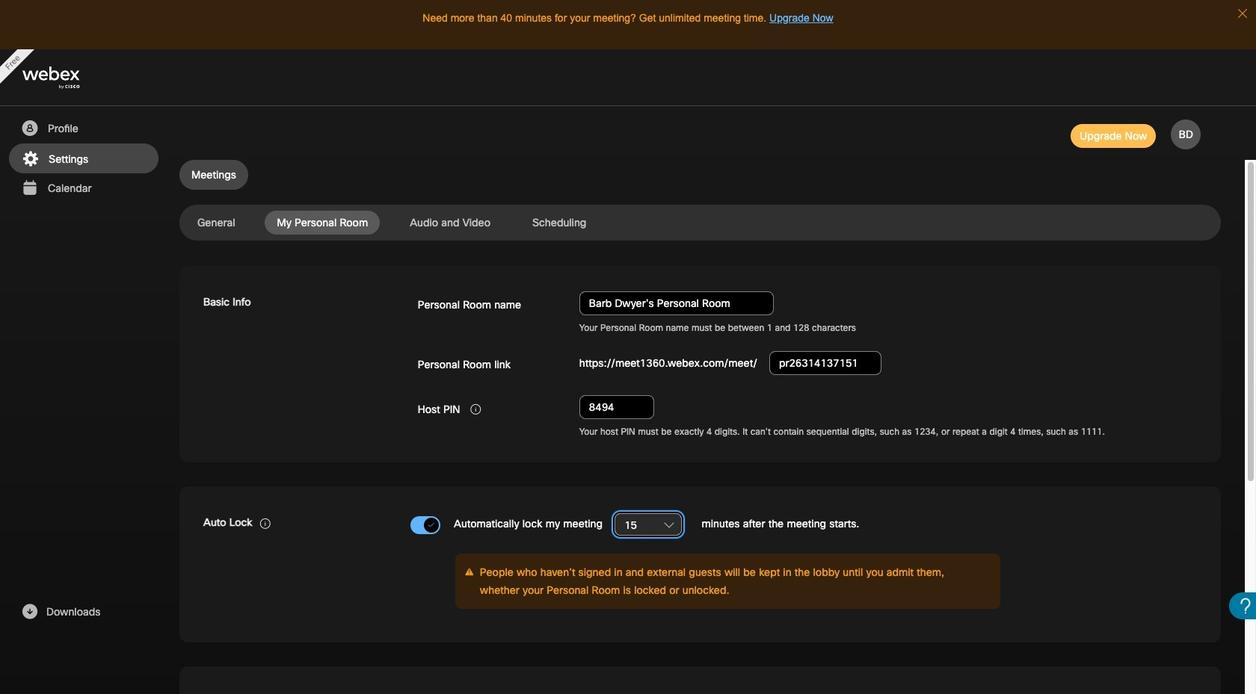 Task type: locate. For each thing, give the bounding box(es) containing it.
alert
[[580, 323, 1197, 335]]

None text field
[[580, 396, 654, 420]]

0 vertical spatial tab list
[[180, 160, 1221, 190]]

mds content download_filled image
[[20, 604, 39, 622]]

1 tab list from the top
[[180, 160, 1221, 190]]

cisco webex image
[[22, 67, 112, 89]]

banner
[[0, 49, 1257, 106]]

tab list
[[180, 160, 1221, 190], [180, 211, 1221, 235]]

None text field
[[580, 292, 774, 316], [770, 351, 882, 375], [580, 292, 774, 316], [770, 351, 882, 375]]

2 tab list from the top
[[180, 211, 1221, 235]]

1 vertical spatial tab list
[[180, 211, 1221, 235]]



Task type: vqa. For each thing, say whether or not it's contained in the screenshot.
the mds check_bold ICON in the left bottom of the page
yes



Task type: describe. For each thing, give the bounding box(es) containing it.
mds people circle_filled image
[[20, 120, 39, 138]]

mds settings_filled image
[[21, 150, 40, 168]]

mds meetings_filled image
[[20, 180, 39, 197]]

mds check_bold image
[[428, 521, 435, 531]]



